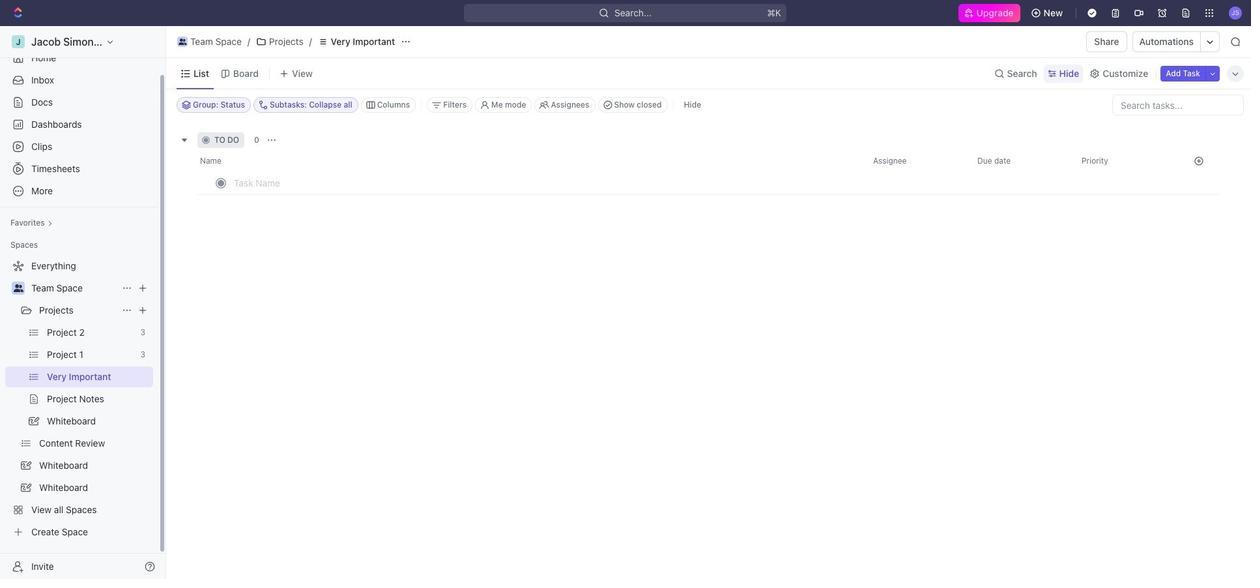 Task type: locate. For each thing, give the bounding box(es) containing it.
user group image
[[179, 38, 187, 45], [13, 284, 23, 292]]

user group image inside tree
[[13, 284, 23, 292]]

0 horizontal spatial user group image
[[13, 284, 23, 292]]

tree
[[5, 256, 153, 543]]

1 vertical spatial user group image
[[13, 284, 23, 292]]

Search tasks... text field
[[1114, 95, 1244, 115]]

1 horizontal spatial user group image
[[179, 38, 187, 45]]

jacob simon's workspace, , element
[[12, 35, 25, 48]]



Task type: describe. For each thing, give the bounding box(es) containing it.
tree inside "sidebar" navigation
[[5, 256, 153, 543]]

sidebar navigation
[[0, 26, 169, 579]]

Task Name text field
[[234, 172, 615, 193]]

0 vertical spatial user group image
[[179, 38, 187, 45]]



Task type: vqa. For each thing, say whether or not it's contained in the screenshot.
the bottommost Add Task
no



